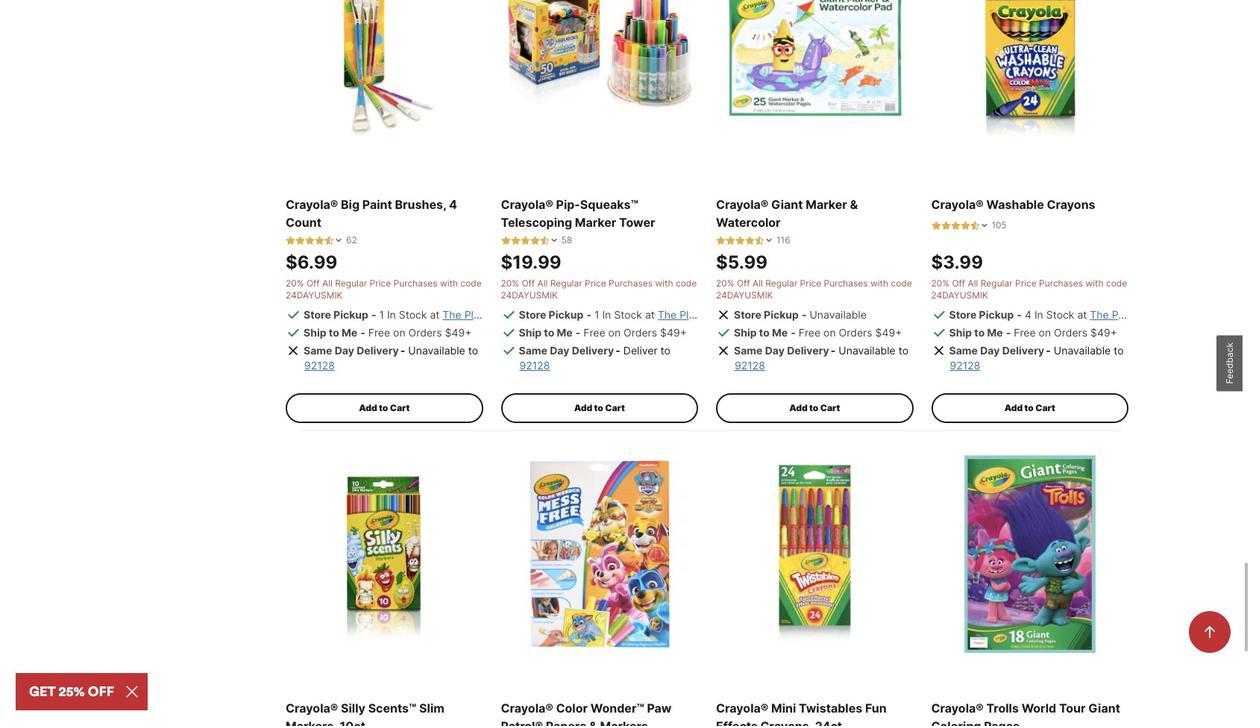 Task type: vqa. For each thing, say whether or not it's contained in the screenshot.
3rd Store from left
yes



Task type: describe. For each thing, give the bounding box(es) containing it.
regular for $5.99
[[766, 278, 798, 289]]

trolls
[[987, 701, 1020, 716]]

ship for $5.99
[[734, 326, 757, 339]]

brushes,
[[395, 197, 447, 212]]

tower
[[620, 215, 656, 230]]

crayola&#xae; color wonder&#x2122; paw patrol&#xae; papers &#x26; markers image
[[501, 455, 699, 653]]

6 at from the left
[[1142, 308, 1152, 321]]

58
[[562, 235, 573, 246]]

telescoping
[[501, 215, 573, 230]]

add to cart button for $3.99
[[932, 394, 1129, 423]]

crayola® for crayola® mini twistables fun effects crayons, 24ct.
[[717, 701, 769, 716]]

5 at from the left
[[1078, 308, 1088, 321]]

$19.99 20% off all regular price purchases with code 24dayusmik
[[501, 252, 697, 301]]

the for $19.99
[[658, 308, 677, 321]]

pip-
[[556, 197, 581, 212]]

3 at from the left
[[646, 308, 655, 321]]

20% for $5.99
[[717, 278, 735, 289]]

1 at from the left
[[430, 308, 440, 321]]

pickup for $6.99
[[334, 308, 369, 321]]

orders for $19.99
[[624, 326, 658, 339]]

crayola® trolls world tour giant coloring pages
[[932, 701, 1121, 726]]

on for $3.99
[[1039, 326, 1052, 339]]

crayola® pip-squeaks™ telescoping marker tower
[[501, 197, 656, 230]]

free for $5.99
[[799, 326, 821, 339]]

all for $3.99
[[968, 278, 979, 289]]

valley for $6.99
[[549, 308, 578, 321]]

ship to me - free on orders $49+ for $6.99
[[304, 326, 472, 339]]

pickup for $5.99
[[764, 308, 799, 321]]

4 inside crayola® big paint brushes, 4 count
[[449, 197, 457, 212]]

$6.99 20% off all regular price purchases with code 24dayusmik
[[286, 252, 482, 301]]

code for $6.99
[[461, 278, 482, 289]]

$19.99
[[501, 252, 562, 273]]

off for $6.99
[[307, 278, 320, 289]]

$6.99
[[286, 252, 338, 273]]

crayons,
[[761, 719, 813, 726]]

105 button
[[932, 220, 1008, 232]]

patrol®
[[501, 719, 543, 726]]

plaza for $19.99
[[680, 308, 707, 321]]

same for $3.99
[[950, 344, 978, 357]]

crayola&#xae; trolls world tour giant coloring pages image
[[932, 455, 1129, 653]]

washable
[[987, 197, 1045, 212]]

store for $5.99
[[734, 308, 762, 321]]

pickup for $19.99
[[549, 308, 584, 321]]

24dayusmik for $3.99
[[932, 290, 989, 301]]

stock for $19.99
[[614, 308, 643, 321]]

wonder™
[[591, 701, 645, 716]]

20% for $19.99
[[501, 278, 519, 289]]

crayola® giant marker & watercolor
[[717, 197, 859, 230]]

day for $3.99
[[981, 344, 1000, 357]]

& inside "crayola® color wonder™ paw patrol® papers & markers"
[[590, 719, 598, 726]]

cart for $19.99
[[605, 402, 625, 414]]

watercolor
[[717, 215, 781, 230]]

plaza for $3.99
[[1113, 308, 1139, 321]]

day for $6.99
[[335, 344, 354, 357]]

crayola® pip-squeaks™ telescoping marker tower link
[[501, 196, 699, 232]]

add for $5.99
[[790, 402, 808, 414]]

crayola® color wonder™ paw patrol® papers & markers
[[501, 701, 672, 726]]

crayola® washable crayons
[[932, 197, 1096, 212]]

regular for $6.99
[[335, 278, 367, 289]]

same day delivery - unavailable to 92128 for $6.99
[[304, 344, 478, 372]]

add for $3.99
[[1005, 402, 1023, 414]]

$49+ for $5.99
[[876, 326, 903, 339]]

92128 for $19.99
[[520, 359, 550, 372]]

crayola® for crayola® washable crayons
[[932, 197, 984, 212]]

pickup for $3.99
[[980, 308, 1015, 321]]

20% for $6.99
[[286, 278, 304, 289]]

world
[[1022, 701, 1057, 716]]

ship for $6.99
[[304, 326, 327, 339]]

ship to me - free on orders $49+ for $3.99
[[950, 326, 1118, 339]]

coloring
[[932, 719, 982, 726]]

$3.99 20% off all regular price purchases with code 24dayusmik
[[932, 252, 1128, 301]]

4 at from the left
[[710, 308, 719, 321]]

- inside same day delivery - deliver to 92128
[[616, 344, 621, 357]]

stock for $6.99
[[399, 308, 427, 321]]

same for $5.99
[[734, 344, 763, 357]]

$5.99
[[717, 252, 768, 273]]

$3.99
[[932, 252, 984, 273]]

116
[[777, 235, 791, 246]]

free for $3.99
[[1015, 326, 1036, 339]]

unavailable for $3.99
[[1055, 344, 1112, 357]]

add to cart for $6.99
[[359, 402, 410, 414]]

delivery for $19.99
[[572, 344, 614, 357]]

same for $19.99
[[519, 344, 548, 357]]

crayola® big paint brushes, 4 count
[[286, 197, 457, 230]]

unavailable for $6.99
[[409, 344, 466, 357]]

crayola® washable crayons link
[[932, 196, 1129, 214]]

purchases for $3.99
[[1040, 278, 1084, 289]]

all for $19.99
[[538, 278, 548, 289]]

deliver
[[624, 344, 658, 357]]

me for $5.99
[[773, 326, 788, 339]]

24dayusmik for $6.99
[[286, 290, 343, 301]]

in for $6.99
[[387, 308, 396, 321]]

giant inside crayola® giant marker & watercolor
[[772, 197, 804, 212]]

cart for $5.99
[[821, 402, 841, 414]]

store pickup - 1 in stock at the plaza at imperial valley for $6.99
[[304, 308, 578, 321]]

valley for $3.99
[[1197, 308, 1226, 321]]

marker inside crayola® giant marker & watercolor
[[806, 197, 848, 212]]

ship for $19.99
[[519, 326, 542, 339]]

same day delivery - deliver to 92128
[[519, 344, 671, 372]]

2 at from the left
[[494, 308, 504, 321]]

orders for $5.99
[[839, 326, 873, 339]]

imperial for $19.99
[[722, 308, 761, 321]]

all for $6.99
[[322, 278, 333, 289]]

24dayusmik for $19.99
[[501, 290, 558, 301]]

mini
[[772, 701, 797, 716]]

62
[[346, 235, 357, 246]]

92128 for $5.99
[[735, 359, 766, 372]]

off for $3.99
[[953, 278, 966, 289]]

off for $5.99
[[737, 278, 751, 289]]

with for $5.99
[[871, 278, 889, 289]]

price for $6.99
[[370, 278, 391, 289]]

code for $3.99
[[1107, 278, 1128, 289]]

silly
[[341, 701, 366, 716]]

crayola&#xae; giant marker &#x26; watercolor image
[[717, 0, 914, 149]]

markers,
[[286, 719, 337, 726]]

crayola® color wonder™ paw patrol® papers & markers link
[[501, 699, 699, 726]]

62 button
[[286, 235, 357, 246]]

tabler image inside 58 dialog
[[540, 236, 550, 245]]



Task type: locate. For each thing, give the bounding box(es) containing it.
3 day from the left
[[766, 344, 785, 357]]

off down $6.99
[[307, 278, 320, 289]]

3 same from the left
[[734, 344, 763, 357]]

58 button
[[501, 235, 573, 246]]

ship down store pickup - unavailable
[[734, 326, 757, 339]]

crayola® inside crayola® big paint brushes, 4 count
[[286, 197, 338, 212]]

20%
[[286, 278, 304, 289], [501, 278, 519, 289], [717, 278, 735, 289], [932, 278, 950, 289]]

price inside $3.99 20% off all regular price purchases with code 24dayusmik
[[1016, 278, 1037, 289]]

delivery down store pickup - unavailable
[[788, 344, 830, 357]]

the for $6.99
[[443, 308, 462, 321]]

4 add from the left
[[1005, 402, 1023, 414]]

paint
[[363, 197, 392, 212]]

orders down store pickup - 4 in stock at the plaza at imperial valley
[[1055, 326, 1088, 339]]

24dayusmik down the $5.99
[[717, 290, 774, 301]]

1 the from the left
[[443, 308, 462, 321]]

price up store pickup - unavailable
[[801, 278, 822, 289]]

crayola® up patrol®
[[501, 701, 554, 716]]

imperial for $6.99
[[507, 308, 546, 321]]

imperial for $3.99
[[1155, 308, 1194, 321]]

store pickup - 1 in stock at the plaza at imperial valley up deliver
[[519, 308, 793, 321]]

1 cart from the left
[[390, 402, 410, 414]]

crayola&#xae; silly scents&#x2122; slim markers, 10ct. image
[[286, 455, 483, 653]]

delivery
[[357, 344, 399, 357], [572, 344, 614, 357], [788, 344, 830, 357], [1003, 344, 1045, 357]]

store down $6.99
[[304, 308, 331, 321]]

24dayusmik inside $19.99 20% off all regular price purchases with code 24dayusmik
[[501, 290, 558, 301]]

twistables
[[799, 701, 863, 716]]

all down $6.99
[[322, 278, 333, 289]]

stock down $6.99 20% off all regular price purchases with code 24dayusmik
[[399, 308, 427, 321]]

day for $5.99
[[766, 344, 785, 357]]

store pickup - 1 in stock at the plaza at imperial valley down $6.99 20% off all regular price purchases with code 24dayusmik
[[304, 308, 578, 321]]

2 add to cart button from the left
[[501, 394, 699, 423]]

1 on from the left
[[393, 326, 406, 339]]

2 store from the left
[[519, 308, 547, 321]]

2 price from the left
[[585, 278, 607, 289]]

store pickup - 4 in stock at the plaza at imperial valley
[[950, 308, 1226, 321]]

116 dialog
[[717, 235, 791, 246]]

regular up store pickup - unavailable
[[766, 278, 798, 289]]

price inside $5.99 20% off all regular price purchases with code 24dayusmik
[[801, 278, 822, 289]]

0 horizontal spatial marker
[[575, 215, 617, 230]]

105
[[992, 220, 1008, 231]]

pickup down $19.99 20% off all regular price purchases with code 24dayusmik
[[549, 308, 584, 321]]

code inside $19.99 20% off all regular price purchases with code 24dayusmik
[[676, 278, 697, 289]]

all inside $19.99 20% off all regular price purchases with code 24dayusmik
[[538, 278, 548, 289]]

on down store pickup - 4 in stock at the plaza at imperial valley
[[1039, 326, 1052, 339]]

store for $6.99
[[304, 308, 331, 321]]

2 horizontal spatial imperial
[[1155, 308, 1194, 321]]

1 with from the left
[[440, 278, 458, 289]]

the for $3.99
[[1091, 308, 1110, 321]]

to inside same day delivery - deliver to 92128
[[661, 344, 671, 357]]

price inside $19.99 20% off all regular price purchases with code 24dayusmik
[[585, 278, 607, 289]]

purchases inside $19.99 20% off all regular price purchases with code 24dayusmik
[[609, 278, 653, 289]]

all inside $5.99 20% off all regular price purchases with code 24dayusmik
[[753, 278, 763, 289]]

20% for $3.99
[[932, 278, 950, 289]]

crayola® silly scents™ slim markers, 10ct. link
[[286, 699, 483, 726]]

in down $6.99 20% off all regular price purchases with code 24dayusmik
[[387, 308, 396, 321]]

3 code from the left
[[892, 278, 913, 289]]

20% down the $5.99
[[717, 278, 735, 289]]

4 on from the left
[[1039, 326, 1052, 339]]

cart
[[390, 402, 410, 414], [605, 402, 625, 414], [821, 402, 841, 414], [1036, 402, 1056, 414]]

2 free from the left
[[584, 326, 606, 339]]

2 horizontal spatial in
[[1035, 308, 1044, 321]]

crayola® for crayola® trolls world tour giant coloring pages
[[932, 701, 984, 716]]

orders for $3.99
[[1055, 326, 1088, 339]]

pickup down $6.99 20% off all regular price purchases with code 24dayusmik
[[334, 308, 369, 321]]

$49+ for $19.99
[[661, 326, 687, 339]]

imperial
[[507, 308, 546, 321], [722, 308, 761, 321], [1155, 308, 1194, 321]]

crayola® inside crayola® silly scents™ slim markers, 10ct.
[[286, 701, 338, 716]]

tour
[[1060, 701, 1086, 716]]

crayola®
[[286, 197, 338, 212], [501, 197, 554, 212], [717, 197, 769, 212], [932, 197, 984, 212], [286, 701, 338, 716], [501, 701, 554, 716], [717, 701, 769, 716], [932, 701, 984, 716]]

ship to me - free on orders $49+ down $6.99 20% off all regular price purchases with code 24dayusmik
[[304, 326, 472, 339]]

stock up deliver
[[614, 308, 643, 321]]

1 horizontal spatial stock
[[614, 308, 643, 321]]

plaza for $6.99
[[465, 308, 491, 321]]

4 all from the left
[[968, 278, 979, 289]]

day
[[335, 344, 354, 357], [550, 344, 570, 357], [766, 344, 785, 357], [981, 344, 1000, 357]]

ship
[[304, 326, 327, 339], [519, 326, 542, 339], [734, 326, 757, 339], [950, 326, 973, 339]]

2 store pickup - 1 in stock at the plaza at imperial valley from the left
[[519, 308, 793, 321]]

2 same day delivery - unavailable to 92128 from the left
[[734, 344, 909, 372]]

1 horizontal spatial plaza
[[680, 308, 707, 321]]

store pickup - 1 in stock at the plaza at imperial valley
[[304, 308, 578, 321], [519, 308, 793, 321]]

crayola&#xae; mini twistables fun effects crayons, 24ct. image
[[717, 455, 914, 653]]

crayola® up telescoping
[[501, 197, 554, 212]]

2 add to cart from the left
[[574, 402, 625, 414]]

3 the from the left
[[1091, 308, 1110, 321]]

crayola® up effects
[[717, 701, 769, 716]]

stock for $3.99
[[1047, 308, 1075, 321]]

code inside $5.99 20% off all regular price purchases with code 24dayusmik
[[892, 278, 913, 289]]

1 imperial from the left
[[507, 308, 546, 321]]

92128 for $3.99
[[951, 359, 981, 372]]

1
[[380, 308, 384, 321], [595, 308, 600, 321]]

4 right brushes,
[[449, 197, 457, 212]]

add for $19.99
[[574, 402, 593, 414]]

add to cart button for $19.99
[[501, 394, 699, 423]]

ship up same day delivery - deliver to 92128
[[519, 326, 542, 339]]

1 horizontal spatial same day delivery - unavailable to 92128
[[734, 344, 909, 372]]

0 horizontal spatial 1
[[380, 308, 384, 321]]

& inside crayola® giant marker & watercolor
[[850, 197, 859, 212]]

1 vertical spatial 4
[[1026, 308, 1032, 321]]

1 92128 from the left
[[305, 359, 335, 372]]

24dayusmik inside $6.99 20% off all regular price purchases with code 24dayusmik
[[286, 290, 343, 301]]

marker up $5.99 20% off all regular price purchases with code 24dayusmik
[[806, 197, 848, 212]]

regular down $19.99 on the left top
[[551, 278, 583, 289]]

purchases inside $5.99 20% off all regular price purchases with code 24dayusmik
[[824, 278, 868, 289]]

add to cart button for $6.99
[[286, 394, 483, 423]]

with for $19.99
[[656, 278, 674, 289]]

orders down $6.99 20% off all regular price purchases with code 24dayusmik
[[409, 326, 442, 339]]

0 horizontal spatial plaza
[[465, 308, 491, 321]]

delivery inside same day delivery - deliver to 92128
[[572, 344, 614, 357]]

price down crayola® big paint brushes, 4 count link
[[370, 278, 391, 289]]

regular inside $3.99 20% off all regular price purchases with code 24dayusmik
[[981, 278, 1013, 289]]

add
[[359, 402, 377, 414], [574, 402, 593, 414], [790, 402, 808, 414], [1005, 402, 1023, 414]]

1 regular from the left
[[335, 278, 367, 289]]

4 add to cart from the left
[[1005, 402, 1056, 414]]

1 ship to me - free on orders $49+ from the left
[[304, 326, 472, 339]]

4 $49+ from the left
[[1091, 326, 1118, 339]]

1 ship from the left
[[304, 326, 327, 339]]

scents™
[[368, 701, 417, 716]]

marker
[[806, 197, 848, 212], [575, 215, 617, 230]]

store for $3.99
[[950, 308, 977, 321]]

4 down $3.99 20% off all regular price purchases with code 24dayusmik
[[1026, 308, 1032, 321]]

2 on from the left
[[609, 326, 621, 339]]

crayola® for crayola® giant marker & watercolor
[[717, 197, 769, 212]]

3 regular from the left
[[766, 278, 798, 289]]

1 $49+ from the left
[[445, 326, 472, 339]]

1 horizontal spatial 4
[[1026, 308, 1032, 321]]

off down $19.99 on the left top
[[522, 278, 535, 289]]

24dayusmik inside $3.99 20% off all regular price purchases with code 24dayusmik
[[932, 290, 989, 301]]

same day delivery - unavailable to 92128
[[304, 344, 478, 372], [734, 344, 909, 372], [950, 344, 1124, 372]]

4 orders from the left
[[1055, 326, 1088, 339]]

24dayusmik down $19.99 on the left top
[[501, 290, 558, 301]]

crayola® giant marker & watercolor link
[[717, 196, 914, 232]]

20% inside $5.99 20% off all regular price purchases with code 24dayusmik
[[717, 278, 735, 289]]

crayola® up 105 dropdown button at top
[[932, 197, 984, 212]]

store pickup - 1 in stock at the plaza at imperial valley for $19.99
[[519, 308, 793, 321]]

in for $19.99
[[603, 308, 612, 321]]

delivery down $6.99 20% off all regular price purchases with code 24dayusmik
[[357, 344, 399, 357]]

1 valley from the left
[[549, 308, 578, 321]]

2 horizontal spatial the
[[1091, 308, 1110, 321]]

me down $6.99 20% off all regular price purchases with code 24dayusmik
[[342, 326, 358, 339]]

with
[[440, 278, 458, 289], [656, 278, 674, 289], [871, 278, 889, 289], [1086, 278, 1104, 289]]

price for $3.99
[[1016, 278, 1037, 289]]

20% down $6.99
[[286, 278, 304, 289]]

3 pickup from the left
[[764, 308, 799, 321]]

2 plaza from the left
[[680, 308, 707, 321]]

ship for $3.99
[[950, 326, 973, 339]]

delivery for $6.99
[[357, 344, 399, 357]]

0 horizontal spatial giant
[[772, 197, 804, 212]]

all inside $3.99 20% off all regular price purchases with code 24dayusmik
[[968, 278, 979, 289]]

1 delivery from the left
[[357, 344, 399, 357]]

big
[[341, 197, 360, 212]]

add to cart button
[[286, 394, 483, 423], [501, 394, 699, 423], [717, 394, 914, 423], [932, 394, 1129, 423]]

purchases inside $6.99 20% off all regular price purchases with code 24dayusmik
[[394, 278, 438, 289]]

purchases for $6.99
[[394, 278, 438, 289]]

1 vertical spatial marker
[[575, 215, 617, 230]]

with inside $3.99 20% off all regular price purchases with code 24dayusmik
[[1086, 278, 1104, 289]]

count
[[286, 215, 322, 230]]

all inside $6.99 20% off all regular price purchases with code 24dayusmik
[[322, 278, 333, 289]]

ship to me - free on orders $49+ down store pickup - unavailable
[[734, 326, 903, 339]]

116 button
[[717, 235, 791, 246]]

code
[[461, 278, 482, 289], [676, 278, 697, 289], [892, 278, 913, 289], [1107, 278, 1128, 289]]

1 vertical spatial giant
[[1089, 701, 1121, 716]]

2 the from the left
[[658, 308, 677, 321]]

1 all from the left
[[322, 278, 333, 289]]

24ct.
[[816, 719, 846, 726]]

giant right tour
[[1089, 701, 1121, 716]]

delivery left deliver
[[572, 344, 614, 357]]

92128 inside same day delivery - deliver to 92128
[[520, 359, 550, 372]]

paw
[[647, 701, 672, 716]]

off inside $3.99 20% off all regular price purchases with code 24dayusmik
[[953, 278, 966, 289]]

3 ship to me - free on orders $49+ from the left
[[734, 326, 903, 339]]

regular down 62
[[335, 278, 367, 289]]

stock
[[399, 308, 427, 321], [614, 308, 643, 321], [1047, 308, 1075, 321]]

unavailable
[[810, 308, 867, 321], [409, 344, 466, 357], [839, 344, 896, 357], [1055, 344, 1112, 357]]

valley
[[549, 308, 578, 321], [764, 308, 793, 321], [1197, 308, 1226, 321]]

crayola® for crayola® pip-squeaks™ telescoping marker tower
[[501, 197, 554, 212]]

off inside $5.99 20% off all regular price purchases with code 24dayusmik
[[737, 278, 751, 289]]

crayola® inside "crayola® pip-squeaks™ telescoping marker tower"
[[501, 197, 554, 212]]

3 all from the left
[[753, 278, 763, 289]]

0 horizontal spatial same day delivery - unavailable to 92128
[[304, 344, 478, 372]]

1 in from the left
[[387, 308, 396, 321]]

&
[[850, 197, 859, 212], [590, 719, 598, 726]]

crayola&#xae; washable crayons image
[[932, 0, 1129, 149]]

me up same day delivery - deliver to 92128
[[557, 326, 573, 339]]

1 code from the left
[[461, 278, 482, 289]]

2 horizontal spatial valley
[[1197, 308, 1226, 321]]

1 vertical spatial &
[[590, 719, 598, 726]]

marker inside "crayola® pip-squeaks™ telescoping marker tower"
[[575, 215, 617, 230]]

with inside $5.99 20% off all regular price purchases with code 24dayusmik
[[871, 278, 889, 289]]

3 on from the left
[[824, 326, 836, 339]]

24dayusmik inside $5.99 20% off all regular price purchases with code 24dayusmik
[[717, 290, 774, 301]]

price
[[370, 278, 391, 289], [585, 278, 607, 289], [801, 278, 822, 289], [1016, 278, 1037, 289]]

with inside $6.99 20% off all regular price purchases with code 24dayusmik
[[440, 278, 458, 289]]

4
[[449, 197, 457, 212], [1026, 308, 1032, 321]]

in down $19.99 20% off all regular price purchases with code 24dayusmik
[[603, 308, 612, 321]]

plaza
[[465, 308, 491, 321], [680, 308, 707, 321], [1113, 308, 1139, 321]]

2 pickup from the left
[[549, 308, 584, 321]]

4 same from the left
[[950, 344, 978, 357]]

crayola® up "count" on the left of the page
[[286, 197, 338, 212]]

crayola® inside crayola® mini twistables fun effects crayons, 24ct.
[[717, 701, 769, 716]]

all down the $5.99
[[753, 278, 763, 289]]

1 horizontal spatial imperial
[[722, 308, 761, 321]]

store for $19.99
[[519, 308, 547, 321]]

crayola® inside crayola® trolls world tour giant coloring pages
[[932, 701, 984, 716]]

0 horizontal spatial stock
[[399, 308, 427, 321]]

2 1 from the left
[[595, 308, 600, 321]]

20% down $19.99 on the left top
[[501, 278, 519, 289]]

giant up 116
[[772, 197, 804, 212]]

2 cart from the left
[[605, 402, 625, 414]]

2 20% from the left
[[501, 278, 519, 289]]

3 in from the left
[[1035, 308, 1044, 321]]

squeaks™
[[581, 197, 639, 212]]

color
[[556, 701, 588, 716]]

2 24dayusmik from the left
[[501, 290, 558, 301]]

1 add from the left
[[359, 402, 377, 414]]

me for $3.99
[[988, 326, 1004, 339]]

1 orders from the left
[[409, 326, 442, 339]]

1 off from the left
[[307, 278, 320, 289]]

1 horizontal spatial 1
[[595, 308, 600, 321]]

free for $6.99
[[369, 326, 390, 339]]

in for $3.99
[[1035, 308, 1044, 321]]

crayola® for crayola® color wonder™ paw patrol® papers & markers
[[501, 701, 554, 716]]

2 stock from the left
[[614, 308, 643, 321]]

0 horizontal spatial the
[[443, 308, 462, 321]]

code for $19.99
[[676, 278, 697, 289]]

0 horizontal spatial in
[[387, 308, 396, 321]]

1 me from the left
[[342, 326, 358, 339]]

crayola&#xae; big paint brushes, 4 count image
[[286, 0, 483, 149]]

same day delivery - unavailable to 92128 for $5.99
[[734, 344, 909, 372]]

4 cart from the left
[[1036, 402, 1056, 414]]

1 20% from the left
[[286, 278, 304, 289]]

4 off from the left
[[953, 278, 966, 289]]

slim
[[420, 701, 445, 716]]

1 free from the left
[[369, 326, 390, 339]]

purchases
[[394, 278, 438, 289], [609, 278, 653, 289], [824, 278, 868, 289], [1040, 278, 1084, 289]]

tabler image
[[942, 221, 951, 230], [951, 221, 961, 230], [286, 236, 296, 245], [296, 236, 305, 245], [325, 236, 334, 245], [501, 236, 511, 245], [511, 236, 521, 245], [521, 236, 530, 245], [530, 236, 540, 245], [717, 236, 726, 245], [726, 236, 736, 245]]

4 ship from the left
[[950, 326, 973, 339]]

4 92128 from the left
[[951, 359, 981, 372]]

3 add to cart from the left
[[790, 402, 841, 414]]

store pickup - unavailable
[[734, 308, 867, 321]]

1 horizontal spatial the
[[658, 308, 677, 321]]

off
[[307, 278, 320, 289], [522, 278, 535, 289], [737, 278, 751, 289], [953, 278, 966, 289]]

cart for $3.99
[[1036, 402, 1056, 414]]

fun
[[866, 701, 887, 716]]

code for $5.99
[[892, 278, 913, 289]]

2 horizontal spatial same day delivery - unavailable to 92128
[[950, 344, 1124, 372]]

free down store pickup - unavailable
[[799, 326, 821, 339]]

3 with from the left
[[871, 278, 889, 289]]

day for $19.99
[[550, 344, 570, 357]]

1 horizontal spatial marker
[[806, 197, 848, 212]]

delivery for $5.99
[[788, 344, 830, 357]]

purchases inside $3.99 20% off all regular price purchases with code 24dayusmik
[[1040, 278, 1084, 289]]

4 store from the left
[[950, 308, 977, 321]]

4 ship to me - free on orders $49+ from the left
[[950, 326, 1118, 339]]

92128
[[305, 359, 335, 372], [520, 359, 550, 372], [735, 359, 766, 372], [951, 359, 981, 372]]

crayons
[[1048, 197, 1096, 212]]

add to cart
[[359, 402, 410, 414], [574, 402, 625, 414], [790, 402, 841, 414], [1005, 402, 1056, 414]]

all down $3.99
[[968, 278, 979, 289]]

in
[[387, 308, 396, 321], [603, 308, 612, 321], [1035, 308, 1044, 321]]

2 92128 from the left
[[520, 359, 550, 372]]

2 $49+ from the left
[[661, 326, 687, 339]]

2 off from the left
[[522, 278, 535, 289]]

crayola® inside "crayola® color wonder™ paw patrol® papers & markers"
[[501, 701, 554, 716]]

same inside same day delivery - deliver to 92128
[[519, 344, 548, 357]]

1 24dayusmik from the left
[[286, 290, 343, 301]]

code inside $6.99 20% off all regular price purchases with code 24dayusmik
[[461, 278, 482, 289]]

crayola® mini twistables fun effects crayons, 24ct.
[[717, 701, 887, 726]]

20% down $3.99
[[932, 278, 950, 289]]

ship to me - free on orders $49+ up same day delivery - deliver to 92128
[[519, 326, 687, 339]]

store down $19.99 on the left top
[[519, 308, 547, 321]]

4 add to cart button from the left
[[932, 394, 1129, 423]]

3 plaza from the left
[[1113, 308, 1139, 321]]

the
[[443, 308, 462, 321], [658, 308, 677, 321], [1091, 308, 1110, 321]]

3 ship from the left
[[734, 326, 757, 339]]

crayola® for crayola® big paint brushes, 4 count
[[286, 197, 338, 212]]

1 purchases from the left
[[394, 278, 438, 289]]

1 plaza from the left
[[465, 308, 491, 321]]

on down store pickup - unavailable
[[824, 326, 836, 339]]

2 same from the left
[[519, 344, 548, 357]]

3 add to cart button from the left
[[717, 394, 914, 423]]

me for $19.99
[[557, 326, 573, 339]]

1 horizontal spatial &
[[850, 197, 859, 212]]

1 stock from the left
[[399, 308, 427, 321]]

4 code from the left
[[1107, 278, 1128, 289]]

orders for $6.99
[[409, 326, 442, 339]]

3 me from the left
[[773, 326, 788, 339]]

off inside $6.99 20% off all regular price purchases with code 24dayusmik
[[307, 278, 320, 289]]

3 off from the left
[[737, 278, 751, 289]]

0 vertical spatial &
[[850, 197, 859, 212]]

1 horizontal spatial valley
[[764, 308, 793, 321]]

papers
[[546, 719, 587, 726]]

off inside $19.99 20% off all regular price purchases with code 24dayusmik
[[522, 278, 535, 289]]

add to cart for $5.99
[[790, 402, 841, 414]]

crayola® up markers,
[[286, 701, 338, 716]]

crayola® for crayola® silly scents™ slim markers, 10ct.
[[286, 701, 338, 716]]

with for $3.99
[[1086, 278, 1104, 289]]

price for $5.99
[[801, 278, 822, 289]]

0 horizontal spatial valley
[[549, 308, 578, 321]]

2 orders from the left
[[624, 326, 658, 339]]

1 down $6.99 20% off all regular price purchases with code 24dayusmik
[[380, 308, 384, 321]]

me down $3.99 20% off all regular price purchases with code 24dayusmik
[[988, 326, 1004, 339]]

giant inside crayola® trolls world tour giant coloring pages
[[1089, 701, 1121, 716]]

regular inside $5.99 20% off all regular price purchases with code 24dayusmik
[[766, 278, 798, 289]]

1 pickup from the left
[[334, 308, 369, 321]]

me down store pickup - unavailable
[[773, 326, 788, 339]]

105 dialog
[[932, 220, 1008, 232]]

3 free from the left
[[799, 326, 821, 339]]

orders up deliver
[[624, 326, 658, 339]]

on down $6.99 20% off all regular price purchases with code 24dayusmik
[[393, 326, 406, 339]]

62 dialog
[[286, 235, 357, 246]]

1 down $19.99 20% off all regular price purchases with code 24dayusmik
[[595, 308, 600, 321]]

24dayusmik for $5.99
[[717, 290, 774, 301]]

me
[[342, 326, 358, 339], [557, 326, 573, 339], [773, 326, 788, 339], [988, 326, 1004, 339]]

ship to me - free on orders $49+
[[304, 326, 472, 339], [519, 326, 687, 339], [734, 326, 903, 339], [950, 326, 1118, 339]]

free for $19.99
[[584, 326, 606, 339]]

me for $6.99
[[342, 326, 358, 339]]

valley for $19.99
[[764, 308, 793, 321]]

regular down $3.99
[[981, 278, 1013, 289]]

$5.99 20% off all regular price purchases with code 24dayusmik
[[717, 252, 913, 301]]

with for $6.99
[[440, 278, 458, 289]]

on for $19.99
[[609, 326, 621, 339]]

unavailable for $5.99
[[839, 344, 896, 357]]

0 horizontal spatial 4
[[449, 197, 457, 212]]

crayola® inside crayola® giant marker & watercolor
[[717, 197, 769, 212]]

2 add from the left
[[574, 402, 593, 414]]

ship down $6.99
[[304, 326, 327, 339]]

on for $5.99
[[824, 326, 836, 339]]

crayola&#xae; pip-squeaks&#x2122; telescoping marker tower image
[[501, 0, 699, 149]]

20% inside $19.99 20% off all regular price purchases with code 24dayusmik
[[501, 278, 519, 289]]

pickup down $5.99 20% off all regular price purchases with code 24dayusmik
[[764, 308, 799, 321]]

0 vertical spatial giant
[[772, 197, 804, 212]]

code inside $3.99 20% off all regular price purchases with code 24dayusmik
[[1107, 278, 1128, 289]]

all
[[322, 278, 333, 289], [538, 278, 548, 289], [753, 278, 763, 289], [968, 278, 979, 289]]

3 add from the left
[[790, 402, 808, 414]]

24dayusmik down $3.99
[[932, 290, 989, 301]]

3 price from the left
[[801, 278, 822, 289]]

24dayusmik
[[286, 290, 343, 301], [501, 290, 558, 301], [717, 290, 774, 301], [932, 290, 989, 301]]

ship to me - free on orders $49+ for $5.99
[[734, 326, 903, 339]]

24dayusmik down $6.99
[[286, 290, 343, 301]]

$49+
[[445, 326, 472, 339], [661, 326, 687, 339], [876, 326, 903, 339], [1091, 326, 1118, 339]]

tabler image
[[932, 221, 942, 230], [961, 221, 971, 230], [971, 221, 980, 230], [305, 236, 315, 245], [315, 236, 325, 245], [540, 236, 550, 245], [736, 236, 746, 245], [746, 236, 755, 245], [755, 236, 765, 245]]

crayola® mini twistables fun effects crayons, 24ct. link
[[717, 699, 914, 726]]

off down the $5.99
[[737, 278, 751, 289]]

on
[[393, 326, 406, 339], [609, 326, 621, 339], [824, 326, 836, 339], [1039, 326, 1052, 339]]

free up same day delivery - deliver to 92128
[[584, 326, 606, 339]]

1 horizontal spatial in
[[603, 308, 612, 321]]

off down $3.99
[[953, 278, 966, 289]]

ship to me - free on orders $49+ for $19.99
[[519, 326, 687, 339]]

1 store pickup - 1 in stock at the plaza at imperial valley from the left
[[304, 308, 578, 321]]

free down $3.99 20% off all regular price purchases with code 24dayusmik
[[1015, 326, 1036, 339]]

58 dialog
[[501, 235, 573, 246]]

2 horizontal spatial stock
[[1047, 308, 1075, 321]]

purchases for $19.99
[[609, 278, 653, 289]]

1 1 from the left
[[380, 308, 384, 321]]

pages
[[985, 719, 1021, 726]]

20% inside $6.99 20% off all regular price purchases with code 24dayusmik
[[286, 278, 304, 289]]

$49+ for $3.99
[[1091, 326, 1118, 339]]

crayola® silly scents™ slim markers, 10ct.
[[286, 701, 445, 726]]

pickup down $3.99 20% off all regular price purchases with code 24dayusmik
[[980, 308, 1015, 321]]

crayola® big paint brushes, 4 count link
[[286, 196, 483, 232]]

crayola® up coloring
[[932, 701, 984, 716]]

4 with from the left
[[1086, 278, 1104, 289]]

cart for $6.99
[[390, 402, 410, 414]]

2 ship to me - free on orders $49+ from the left
[[519, 326, 687, 339]]

regular inside $6.99 20% off all regular price purchases with code 24dayusmik
[[335, 278, 367, 289]]

price inside $6.99 20% off all regular price purchases with code 24dayusmik
[[370, 278, 391, 289]]

same day delivery - unavailable to 92128 for $3.99
[[950, 344, 1124, 372]]

all down $19.99 on the left top
[[538, 278, 548, 289]]

giant
[[772, 197, 804, 212], [1089, 701, 1121, 716]]

store down the $5.99
[[734, 308, 762, 321]]

regular
[[335, 278, 367, 289], [551, 278, 583, 289], [766, 278, 798, 289], [981, 278, 1013, 289]]

add to cart button for $5.99
[[717, 394, 914, 423]]

crayola® up watercolor
[[717, 197, 769, 212]]

ship down $3.99
[[950, 326, 973, 339]]

2 regular from the left
[[551, 278, 583, 289]]

1 add to cart button from the left
[[286, 394, 483, 423]]

on up same day delivery - deliver to 92128
[[609, 326, 621, 339]]

ship to me - free on orders $49+ down $3.99 20% off all regular price purchases with code 24dayusmik
[[950, 326, 1118, 339]]

2 valley from the left
[[764, 308, 793, 321]]

in down $3.99 20% off all regular price purchases with code 24dayusmik
[[1035, 308, 1044, 321]]

stock down $3.99 20% off all regular price purchases with code 24dayusmik
[[1047, 308, 1075, 321]]

effects
[[717, 719, 758, 726]]

4 free from the left
[[1015, 326, 1036, 339]]

0 vertical spatial marker
[[806, 197, 848, 212]]

4 price from the left
[[1016, 278, 1037, 289]]

crayola® trolls world tour giant coloring pages link
[[932, 699, 1129, 726]]

orders down store pickup - unavailable
[[839, 326, 873, 339]]

delivery down store pickup - 4 in stock at the plaza at imperial valley
[[1003, 344, 1045, 357]]

store down $3.99
[[950, 308, 977, 321]]

2 horizontal spatial plaza
[[1113, 308, 1139, 321]]

marker down squeaks™
[[575, 215, 617, 230]]

markers
[[601, 719, 649, 726]]

3 same day delivery - unavailable to 92128 from the left
[[950, 344, 1124, 372]]

20% inside $3.99 20% off all regular price purchases with code 24dayusmik
[[932, 278, 950, 289]]

10ct.
[[340, 719, 369, 726]]

regular inside $19.99 20% off all regular price purchases with code 24dayusmik
[[551, 278, 583, 289]]

0 horizontal spatial &
[[590, 719, 598, 726]]

0 vertical spatial 4
[[449, 197, 457, 212]]

off for $19.99
[[522, 278, 535, 289]]

2 in from the left
[[603, 308, 612, 321]]

add to cart for $3.99
[[1005, 402, 1056, 414]]

regular for $3.99
[[981, 278, 1013, 289]]

0 horizontal spatial imperial
[[507, 308, 546, 321]]

1 horizontal spatial giant
[[1089, 701, 1121, 716]]

price up store pickup - 4 in stock at the plaza at imperial valley
[[1016, 278, 1037, 289]]

on for $6.99
[[393, 326, 406, 339]]

92128 for $6.99
[[305, 359, 335, 372]]

store
[[304, 308, 331, 321], [519, 308, 547, 321], [734, 308, 762, 321], [950, 308, 977, 321]]

with inside $19.99 20% off all regular price purchases with code 24dayusmik
[[656, 278, 674, 289]]

3 valley from the left
[[1197, 308, 1226, 321]]

price down crayola® pip-squeaks™ telescoping marker tower link
[[585, 278, 607, 289]]

2 all from the left
[[538, 278, 548, 289]]

3 stock from the left
[[1047, 308, 1075, 321]]

day inside same day delivery - deliver to 92128
[[550, 344, 570, 357]]

free down $6.99 20% off all regular price purchases with code 24dayusmik
[[369, 326, 390, 339]]



